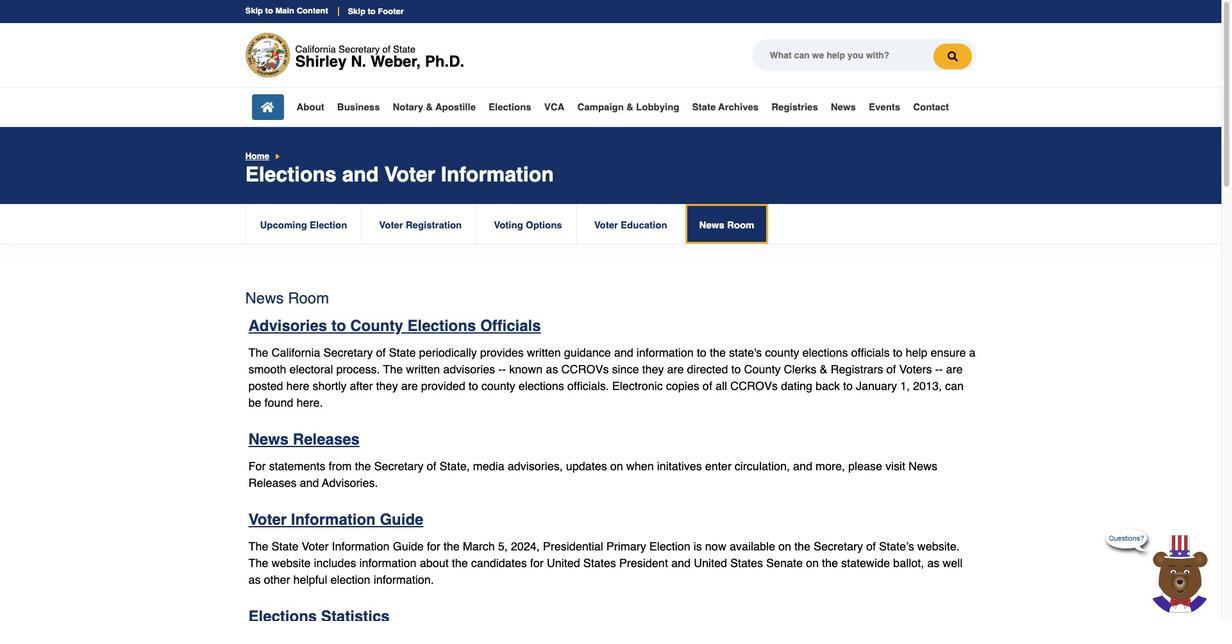 Task type: vqa. For each thing, say whether or not it's contained in the screenshot.
state's
yes



Task type: locate. For each thing, give the bounding box(es) containing it.
for down 2024,
[[530, 556, 544, 570]]

skip for skip to main content
[[245, 6, 263, 16]]

county
[[350, 317, 403, 335], [745, 362, 781, 376]]

0 horizontal spatial room
[[288, 289, 329, 307]]

What can we help you with? text field
[[752, 39, 977, 71]]

to left the footer at the left top of the page
[[368, 6, 376, 16]]

on up senate
[[779, 539, 792, 553]]

visit
[[886, 459, 906, 473]]

elections inside home elections and voter information
[[245, 162, 337, 186]]

and inside the california secretary of state periodically provides written guidance and information to the state's county elections officials to help ensure a smooth electoral process. the written advisories -- known as ccrovs since they are directed to county clerks & registrars of voters -- are posted here shortly after they are provided to county elections officials. electronic copies of all ccrovs dating back to january 1, 2013, can be found here.
[[615, 346, 634, 359]]

secretary up the 'process.'
[[324, 346, 373, 359]]

2 states from the left
[[731, 556, 763, 570]]

0 vertical spatial they
[[642, 362, 664, 376]]

0 horizontal spatial elections
[[245, 162, 337, 186]]

officials.
[[568, 379, 609, 393]]

senate
[[767, 556, 803, 570]]

january
[[857, 379, 898, 393]]

back
[[816, 379, 840, 393]]

more,
[[816, 459, 846, 473]]

they right the after
[[376, 379, 398, 393]]

skip
[[245, 6, 263, 16], [348, 6, 366, 16]]

1 vertical spatial they
[[376, 379, 398, 393]]

home elections and voter information
[[245, 152, 554, 186]]

directed
[[687, 362, 729, 376]]

& for apostille
[[426, 102, 433, 112]]

elections link
[[489, 102, 532, 112]]

1 vertical spatial guide
[[393, 539, 424, 553]]

secretary inside the state voter information guide for the march 5, 2024, presidential primary election is now available on the secretary of state's website. the website includes information about the candidates for united states president and united states senate on the statewide ballot, as well as other helpful election information.
[[814, 539, 864, 553]]

california inside the california secretary of state periodically provides written guidance and information to the state's county elections officials to help ensure a smooth electoral process. the written advisories -- known as ccrovs since they are directed to county clerks & registrars of voters -- are posted here shortly after they are provided to county elections officials. electronic copies of all ccrovs dating back to january 1, 2013, can be found here.
[[272, 346, 321, 359]]

as
[[546, 362, 558, 376], [928, 556, 940, 570], [249, 573, 261, 586]]

election right upcoming
[[310, 219, 347, 230]]

1 horizontal spatial states
[[731, 556, 763, 570]]

2 vertical spatial on
[[806, 556, 819, 570]]

the up directed
[[710, 346, 726, 359]]

information
[[441, 162, 554, 186], [291, 511, 376, 529], [332, 539, 390, 553]]

1 horizontal spatial information
[[637, 346, 694, 359]]

elections down known at the bottom
[[519, 379, 564, 393]]

primary
[[607, 539, 647, 553]]

state archives link
[[693, 102, 759, 112]]

& left lobbying
[[627, 102, 634, 112]]

1 horizontal spatial for
[[530, 556, 544, 570]]

information.
[[374, 573, 434, 586]]

1 horizontal spatial &
[[627, 102, 634, 112]]

united down presidential at the left of page
[[547, 556, 581, 570]]

county down known at the bottom
[[482, 379, 516, 393]]

0 horizontal spatial written
[[406, 362, 440, 376]]

can
[[946, 379, 964, 393]]

5,
[[498, 539, 508, 553]]

1 vertical spatial california
[[272, 346, 321, 359]]

0 horizontal spatial ccrovs
[[562, 362, 609, 376]]

state
[[393, 44, 416, 54], [693, 102, 716, 112], [389, 346, 416, 359], [272, 539, 299, 553]]

0 vertical spatial county
[[350, 317, 403, 335]]

0 vertical spatial information
[[441, 162, 554, 186]]

states down primary
[[584, 556, 616, 570]]

are up can
[[947, 362, 963, 376]]

click me to chat with sam image
[[1145, 534, 1216, 613]]

1 vertical spatial news room
[[245, 289, 329, 307]]

skip to main content link
[[245, 6, 328, 16]]

from
[[329, 459, 352, 473]]

skip to footer
[[348, 6, 404, 16]]

0 vertical spatial room
[[728, 219, 755, 230]]

states down available
[[731, 556, 763, 570]]

state down the footer at the left top of the page
[[393, 44, 416, 54]]

voter information guide link
[[249, 511, 424, 529]]

advisories,
[[508, 459, 563, 473]]

secretary
[[339, 44, 380, 54], [324, 346, 373, 359], [374, 459, 424, 473], [814, 539, 864, 553]]

state inside the state voter information guide for the march 5, 2024, presidential primary election is now available on the secretary of state's website. the website includes information about the candidates for united states president and united states senate on the statewide ballot, as well as other helpful election information.
[[272, 539, 299, 553]]

1 vertical spatial room
[[288, 289, 329, 307]]

president
[[620, 556, 668, 570]]

clerks
[[784, 362, 817, 376]]

0 vertical spatial elections
[[803, 346, 848, 359]]

and inside home elections and voter information
[[342, 162, 379, 186]]

0 vertical spatial for
[[427, 539, 441, 553]]

1,
[[901, 379, 910, 393]]

they up electronic
[[642, 362, 664, 376]]

0 vertical spatial on
[[611, 459, 623, 473]]

of inside the california secretary of state shirley n. weber, ph.d.
[[383, 44, 391, 54]]

elections inside shirley n. weber, ph.d. banner
[[489, 102, 532, 112]]

written up known at the bottom
[[527, 346, 561, 359]]

1 horizontal spatial county
[[745, 362, 781, 376]]

0 horizontal spatial information
[[360, 556, 417, 570]]

information down the 'advisories.'
[[291, 511, 376, 529]]

california down the content at the top of the page
[[295, 44, 336, 54]]

1 horizontal spatial skip
[[348, 6, 366, 16]]

california
[[295, 44, 336, 54], [272, 346, 321, 359]]

0 horizontal spatial they
[[376, 379, 398, 393]]

& right notary
[[426, 102, 433, 112]]

0 vertical spatial information
[[637, 346, 694, 359]]

the
[[710, 346, 726, 359], [355, 459, 371, 473], [444, 539, 460, 553], [795, 539, 811, 553], [452, 556, 468, 570], [823, 556, 839, 570]]

elections left the vca link
[[489, 102, 532, 112]]

for up 'about'
[[427, 539, 441, 553]]

0 vertical spatial elections
[[489, 102, 532, 112]]

2 horizontal spatial elections
[[489, 102, 532, 112]]

1 horizontal spatial united
[[694, 556, 728, 570]]

information up information.
[[360, 556, 417, 570]]

1 vertical spatial information
[[291, 511, 376, 529]]

the up 'about'
[[444, 539, 460, 553]]

the state voter information guide for the march 5, 2024, presidential primary election is now available on the secretary of state's website. the website includes information about the candidates for united states president and united states senate on the statewide ballot, as well as other helpful election information.
[[249, 539, 963, 586]]

releases up from
[[293, 430, 360, 448]]

0 horizontal spatial states
[[584, 556, 616, 570]]

2 horizontal spatial &
[[820, 362, 828, 376]]

a
[[970, 346, 976, 359]]

releases down for
[[249, 476, 297, 489]]

voter left education
[[595, 219, 618, 230]]

secretary down skip to footer
[[339, 44, 380, 54]]

2 vertical spatial as
[[249, 573, 261, 586]]

as left other
[[249, 573, 261, 586]]

since
[[612, 362, 639, 376]]

enter
[[706, 459, 732, 473]]

the left 'statewide'
[[823, 556, 839, 570]]

election left is
[[650, 539, 691, 553]]

to down 'registrars'
[[844, 379, 853, 393]]

registrars
[[831, 362, 884, 376]]

information inside the state voter information guide for the march 5, 2024, presidential primary election is now available on the secretary of state's website. the website includes information about the candidates for united states president and united states senate on the statewide ballot, as well as other helpful election information.
[[332, 539, 390, 553]]

0 horizontal spatial election
[[310, 219, 347, 230]]

to up the 'process.'
[[332, 317, 346, 335]]

statewide
[[842, 556, 891, 570]]

-
[[499, 362, 503, 376], [503, 362, 506, 376], [936, 362, 940, 376], [940, 362, 944, 376]]

march
[[463, 539, 495, 553]]

0 vertical spatial ccrovs
[[562, 362, 609, 376]]

ccrovs down guidance
[[562, 362, 609, 376]]

upcoming election
[[260, 219, 347, 230]]

1 vertical spatial for
[[530, 556, 544, 570]]

2 united from the left
[[694, 556, 728, 570]]

as right known at the bottom
[[546, 362, 558, 376]]

of left state, in the left of the page
[[427, 459, 437, 473]]

0 horizontal spatial on
[[611, 459, 623, 473]]

state down 'advisories to county elections officials' link on the left of the page
[[389, 346, 416, 359]]

county
[[766, 346, 800, 359], [482, 379, 516, 393]]

skip left the footer at the left top of the page
[[348, 6, 366, 16]]

initatives
[[658, 459, 702, 473]]

of right n.
[[383, 44, 391, 54]]

skip for skip to footer
[[348, 6, 366, 16]]

voter left registration
[[379, 219, 403, 230]]

county up clerks
[[766, 346, 800, 359]]

county down state's
[[745, 362, 781, 376]]

releases
[[293, 430, 360, 448], [249, 476, 297, 489]]

1 horizontal spatial written
[[527, 346, 561, 359]]

officials
[[480, 317, 541, 335]]

secretary inside the california secretary of state shirley n. weber, ph.d.
[[339, 44, 380, 54]]

information inside the state voter information guide for the march 5, 2024, presidential primary election is now available on the secretary of state's website. the website includes information about the candidates for united states president and united states senate on the statewide ballot, as well as other helpful election information.
[[360, 556, 417, 570]]

1 horizontal spatial election
[[650, 539, 691, 553]]

on right senate
[[806, 556, 819, 570]]

elections up clerks
[[803, 346, 848, 359]]

advisories to county elections officials
[[249, 317, 541, 335]]

1 horizontal spatial they
[[642, 362, 664, 376]]

information inside the california secretary of state periodically provides written guidance and information to the state's county elections officials to help ensure a smooth electoral process. the written advisories -- known as ccrovs since they are directed to county clerks & registrars of voters -- are posted here shortly after they are provided to county elections officials. electronic copies of all ccrovs dating back to january 1, 2013, can be found here.
[[637, 346, 694, 359]]

& up back
[[820, 362, 828, 376]]

& inside the california secretary of state periodically provides written guidance and information to the state's county elections officials to help ensure a smooth electoral process. the written advisories -- known as ccrovs since they are directed to county clerks & registrars of voters -- are posted here shortly after they are provided to county elections officials. electronic copies of all ccrovs dating back to january 1, 2013, can be found here.
[[820, 362, 828, 376]]

0 vertical spatial written
[[527, 346, 561, 359]]

voter registration
[[379, 219, 462, 230]]

secretary up the 'advisories.'
[[374, 459, 424, 473]]

voter up includes
[[302, 539, 329, 553]]

voters
[[900, 362, 933, 376]]

to left main
[[265, 6, 273, 16]]

circulation,
[[735, 459, 790, 473]]

2 vertical spatial elections
[[408, 317, 476, 335]]

election
[[331, 573, 371, 586]]

1 vertical spatial information
[[360, 556, 417, 570]]

election inside the state voter information guide for the march 5, 2024, presidential primary election is now available on the secretary of state's website. the website includes information about the candidates for united states president and united states senate on the statewide ballot, as well as other helpful election information.
[[650, 539, 691, 553]]

united down now
[[694, 556, 728, 570]]

ccrovs right all in the right of the page
[[731, 379, 778, 393]]

0 vertical spatial as
[[546, 362, 558, 376]]

1 horizontal spatial as
[[546, 362, 558, 376]]

1 horizontal spatial county
[[766, 346, 800, 359]]

0 horizontal spatial &
[[426, 102, 433, 112]]

the inside for statements from the secretary of state, media advisories, updates on when initatives enter circulation, and more, please visit news releases and advisories.
[[355, 459, 371, 473]]

1 vertical spatial county
[[745, 362, 781, 376]]

questions? ask me. image
[[1107, 522, 1148, 563]]

to left help
[[893, 346, 903, 359]]

guide
[[380, 511, 424, 529], [393, 539, 424, 553]]

the great seal of the state of california image
[[245, 33, 290, 78]]

voter up the voter registration link on the left
[[385, 162, 436, 186]]

voter for voter education
[[595, 219, 618, 230]]

skip-content element
[[245, 6, 977, 16]]

skip left main
[[245, 6, 263, 16]]

2 vertical spatial information
[[332, 539, 390, 553]]

news room
[[700, 219, 755, 230], [245, 289, 329, 307]]

menu containing about
[[252, 94, 950, 120]]

1 vertical spatial elections
[[245, 162, 337, 186]]

advisories.
[[322, 476, 378, 489]]

are up copies
[[668, 362, 684, 376]]

1 horizontal spatial elections
[[408, 317, 476, 335]]

2024,
[[511, 539, 540, 553]]

apostille
[[436, 102, 476, 112]]

about link
[[297, 102, 325, 112]]

election
[[310, 219, 347, 230], [650, 539, 691, 553]]

elections up periodically
[[408, 317, 476, 335]]

0 horizontal spatial elections
[[519, 379, 564, 393]]

elections down the home
[[245, 162, 337, 186]]

of up the 'process.'
[[376, 346, 386, 359]]

1 vertical spatial elections
[[519, 379, 564, 393]]

1 vertical spatial ccrovs
[[731, 379, 778, 393]]

state up "website"
[[272, 539, 299, 553]]

0 horizontal spatial news room
[[245, 289, 329, 307]]

written up provided
[[406, 362, 440, 376]]

0 vertical spatial county
[[766, 346, 800, 359]]

menu
[[252, 94, 950, 120]]

0 vertical spatial california
[[295, 44, 336, 54]]

1 vertical spatial as
[[928, 556, 940, 570]]

on left when
[[611, 459, 623, 473]]

for
[[427, 539, 441, 553], [530, 556, 544, 570]]

0 vertical spatial news room
[[700, 219, 755, 230]]

as down website.
[[928, 556, 940, 570]]

are left provided
[[401, 379, 418, 393]]

information up includes
[[332, 539, 390, 553]]

upcoming election link
[[246, 204, 361, 244]]

information up voting
[[441, 162, 554, 186]]

the up the 'advisories.'
[[355, 459, 371, 473]]

information up copies
[[637, 346, 694, 359]]

county up the 'process.'
[[350, 317, 403, 335]]

0 horizontal spatial skip
[[245, 6, 263, 16]]

state left archives
[[693, 102, 716, 112]]

weber,
[[371, 52, 421, 70]]

periodically
[[419, 346, 477, 359]]

voting options
[[494, 219, 562, 230]]

lobbying
[[636, 102, 680, 112]]

1 vertical spatial on
[[779, 539, 792, 553]]

california inside the california secretary of state shirley n. weber, ph.d.
[[295, 44, 336, 54]]

secretary up 'statewide'
[[814, 539, 864, 553]]

0 horizontal spatial united
[[547, 556, 581, 570]]

1 vertical spatial county
[[482, 379, 516, 393]]

when
[[627, 459, 654, 473]]

2 - from the left
[[503, 362, 506, 376]]

ccrovs
[[562, 362, 609, 376], [731, 379, 778, 393]]

0 horizontal spatial county
[[482, 379, 516, 393]]

of inside for statements from the secretary of state, media advisories, updates on when initatives enter circulation, and more, please visit news releases and advisories.
[[427, 459, 437, 473]]

of up 'statewide'
[[867, 539, 876, 553]]

voting options link
[[480, 204, 577, 244]]

voter education link
[[580, 204, 682, 244]]

voter for voter information guide
[[249, 511, 287, 529]]

1 vertical spatial releases
[[249, 476, 297, 489]]

3 - from the left
[[936, 362, 940, 376]]

tab list
[[245, 204, 773, 244]]

&
[[426, 102, 433, 112], [627, 102, 634, 112], [820, 362, 828, 376]]

on inside for statements from the secretary of state, media advisories, updates on when initatives enter circulation, and more, please visit news releases and advisories.
[[611, 459, 623, 473]]

1 vertical spatial election
[[650, 539, 691, 553]]

as inside the california secretary of state periodically provides written guidance and information to the state's county elections officials to help ensure a smooth electoral process. the written advisories -- known as ccrovs since they are directed to county clerks & registrars of voters -- are posted here shortly after they are provided to county elections officials. electronic copies of all ccrovs dating back to january 1, 2013, can be found here.
[[546, 362, 558, 376]]

vca link
[[545, 102, 565, 112]]

voter up "website"
[[249, 511, 287, 529]]

1 united from the left
[[547, 556, 581, 570]]

guide inside the state voter information guide for the march 5, 2024, presidential primary election is now available on the secretary of state's website. the website includes information about the candidates for united states president and united states senate on the statewide ballot, as well as other helpful election information.
[[393, 539, 424, 553]]

california up the electoral in the bottom left of the page
[[272, 346, 321, 359]]

business
[[337, 102, 380, 112]]



Task type: describe. For each thing, give the bounding box(es) containing it.
voter for voter registration
[[379, 219, 403, 230]]

here.
[[297, 396, 323, 409]]

website
[[272, 556, 311, 570]]

0 horizontal spatial for
[[427, 539, 441, 553]]

news link
[[831, 102, 856, 112]]

electoral
[[290, 362, 333, 376]]

content
[[297, 6, 328, 16]]

1 horizontal spatial news room
[[700, 219, 755, 230]]

ballot,
[[894, 556, 925, 570]]

presidential
[[543, 539, 604, 553]]

secretary inside the california secretary of state periodically provides written guidance and information to the state's county elections officials to help ensure a smooth electoral process. the written advisories -- known as ccrovs since they are directed to county clerks & registrars of voters -- are posted here shortly after they are provided to county elections officials. electronic copies of all ccrovs dating back to january 1, 2013, can be found here.
[[324, 346, 373, 359]]

process.
[[337, 362, 380, 376]]

1 horizontal spatial elections
[[803, 346, 848, 359]]

skip to footer link
[[348, 6, 404, 16]]

business link
[[337, 102, 380, 112]]

4 - from the left
[[940, 362, 944, 376]]

notary & apostille link
[[393, 102, 476, 112]]

of left all in the right of the page
[[703, 379, 713, 393]]

options
[[526, 219, 562, 230]]

state's
[[880, 539, 915, 553]]

candidates
[[471, 556, 527, 570]]

to down advisories
[[469, 379, 478, 393]]

county inside the california secretary of state periodically provides written guidance and information to the state's county elections officials to help ensure a smooth electoral process. the written advisories -- known as ccrovs since they are directed to county clerks & registrars of voters -- are posted here shortly after they are provided to county elections officials. electronic copies of all ccrovs dating back to january 1, 2013, can be found here.
[[745, 362, 781, 376]]

registries link
[[772, 102, 819, 112]]

voter inside home elections and voter information
[[385, 162, 436, 186]]

events link
[[869, 102, 901, 112]]

about
[[420, 556, 449, 570]]

campaign
[[578, 102, 624, 112]]

shirley n. weber, ph.d. banner
[[0, 0, 1222, 127]]

notary & apostille
[[393, 102, 476, 112]]

for statements from the secretary of state, media advisories, updates on when initatives enter circulation, and more, please visit news releases and advisories.
[[249, 459, 938, 489]]

0 vertical spatial election
[[310, 219, 347, 230]]

voter education
[[595, 219, 668, 230]]

0 horizontal spatial county
[[350, 317, 403, 335]]

0 vertical spatial guide
[[380, 511, 424, 529]]

home
[[245, 152, 269, 161]]

& for lobbying
[[627, 102, 634, 112]]

information inside home elections and voter information
[[441, 162, 554, 186]]

voter registration link
[[365, 204, 476, 244]]

the california secretary of state periodically provides written guidance and information to the state's county elections officials to help ensure a smooth electoral process. the written advisories -- known as ccrovs since they are directed to county clerks & registrars of voters -- are posted here shortly after they are provided to county elections officials. electronic copies of all ccrovs dating back to january 1, 2013, can be found here.
[[249, 346, 976, 409]]

campaign & lobbying
[[578, 102, 680, 112]]

n.
[[351, 52, 366, 70]]

voter inside the state voter information guide for the march 5, 2024, presidential primary election is now available on the secretary of state's website. the website includes information about the candidates for united states president and united states senate on the statewide ballot, as well as other helpful election information.
[[302, 539, 329, 553]]

state inside the california secretary of state shirley n. weber, ph.d.
[[393, 44, 416, 54]]

registration
[[406, 219, 462, 230]]

provided
[[421, 379, 466, 393]]

news inside for statements from the secretary of state, media advisories, updates on when initatives enter circulation, and more, please visit news releases and advisories.
[[909, 459, 938, 473]]

vca
[[545, 102, 565, 112]]

all
[[716, 379, 728, 393]]

about
[[297, 102, 325, 112]]

releases inside for statements from the secretary of state, media advisories, updates on when initatives enter circulation, and more, please visit news releases and advisories.
[[249, 476, 297, 489]]

registries
[[772, 102, 819, 112]]

to up directed
[[697, 346, 707, 359]]

1 horizontal spatial ccrovs
[[731, 379, 778, 393]]

1 states from the left
[[584, 556, 616, 570]]

state inside the california secretary of state periodically provides written guidance and information to the state's county elections officials to help ensure a smooth electoral process. the written advisories -- known as ccrovs since they are directed to county clerks & registrars of voters -- are posted here shortly after they are provided to county elections officials. electronic copies of all ccrovs dating back to january 1, 2013, can be found here.
[[389, 346, 416, 359]]

main
[[276, 6, 295, 16]]

of inside the state voter information guide for the march 5, 2024, presidential primary election is now available on the secretary of state's website. the website includes information about the candidates for united states president and united states senate on the statewide ballot, as well as other helpful election information.
[[867, 539, 876, 553]]

well
[[943, 556, 963, 570]]

ph.d.
[[425, 52, 465, 70]]

0 vertical spatial releases
[[293, 430, 360, 448]]

news inside shirley n. weber, ph.d. banner
[[831, 102, 856, 112]]

education
[[621, 219, 668, 230]]

upcoming
[[260, 219, 307, 230]]

the inside the california secretary of state periodically provides written guidance and information to the state's county elections officials to help ensure a smooth electoral process. the written advisories -- known as ccrovs since they are directed to county clerks & registrars of voters -- are posted here shortly after they are provided to county elections officials. electronic copies of all ccrovs dating back to january 1, 2013, can be found here.
[[710, 346, 726, 359]]

skip to main content
[[245, 6, 328, 16]]

1 horizontal spatial room
[[728, 219, 755, 230]]

california secretary of state shirley n. weber, ph.d.
[[295, 44, 465, 70]]

news room inside tab panel
[[245, 289, 329, 307]]

advisories
[[444, 362, 496, 376]]

state archives
[[693, 102, 759, 112]]

0 horizontal spatial as
[[249, 573, 261, 586]]

secretary inside for statements from the secretary of state, media advisories, updates on when initatives enter circulation, and more, please visit news releases and advisories.
[[374, 459, 424, 473]]

here
[[286, 379, 310, 393]]

copies
[[667, 379, 700, 393]]

tab list containing upcoming election
[[245, 204, 773, 244]]

2 horizontal spatial are
[[947, 362, 963, 376]]

smooth
[[249, 362, 286, 376]]

the down march
[[452, 556, 468, 570]]

available
[[730, 539, 776, 553]]

2013,
[[914, 379, 943, 393]]

room inside tab panel
[[288, 289, 329, 307]]

and inside the state voter information guide for the march 5, 2024, presidential primary election is now available on the secretary of state's website. the website includes information about the candidates for united states president and united states senate on the statewide ballot, as well as other helpful election information.
[[672, 556, 691, 570]]

be
[[249, 396, 261, 409]]

state inside menu
[[693, 102, 716, 112]]

archives
[[719, 102, 759, 112]]

includes
[[314, 556, 356, 570]]

voting
[[494, 219, 523, 230]]

state,
[[440, 459, 470, 473]]

1 horizontal spatial are
[[668, 362, 684, 376]]

contact
[[914, 102, 950, 112]]

1 - from the left
[[499, 362, 503, 376]]

statements
[[269, 459, 326, 473]]

shortly
[[313, 379, 347, 393]]

after
[[350, 379, 373, 393]]

home link
[[245, 152, 269, 161]]

other
[[264, 573, 290, 586]]

campaign & lobbying link
[[578, 102, 680, 112]]

0 horizontal spatial are
[[401, 379, 418, 393]]

officials
[[852, 346, 890, 359]]

1 vertical spatial written
[[406, 362, 440, 376]]

website.
[[918, 539, 960, 553]]

is
[[694, 539, 702, 553]]

to down state's
[[732, 362, 741, 376]]

notary
[[393, 102, 423, 112]]

events
[[869, 102, 901, 112]]

of up the january
[[887, 362, 897, 376]]

elections inside "news room" tab panel
[[408, 317, 476, 335]]

the up senate
[[795, 539, 811, 553]]

1 horizontal spatial on
[[779, 539, 792, 553]]

voter information guide
[[249, 511, 424, 529]]

media
[[473, 459, 505, 473]]

menu inside shirley n. weber, ph.d. banner
[[252, 94, 950, 120]]

posted
[[249, 379, 283, 393]]

contact link
[[914, 102, 950, 112]]

updates
[[566, 459, 607, 473]]

news room tab panel
[[245, 276, 977, 621]]

advisories
[[249, 317, 327, 335]]

known
[[510, 362, 543, 376]]

electronic
[[613, 379, 663, 393]]

provides
[[480, 346, 524, 359]]

2 horizontal spatial on
[[806, 556, 819, 570]]

2 horizontal spatial as
[[928, 556, 940, 570]]

guidance
[[564, 346, 611, 359]]



